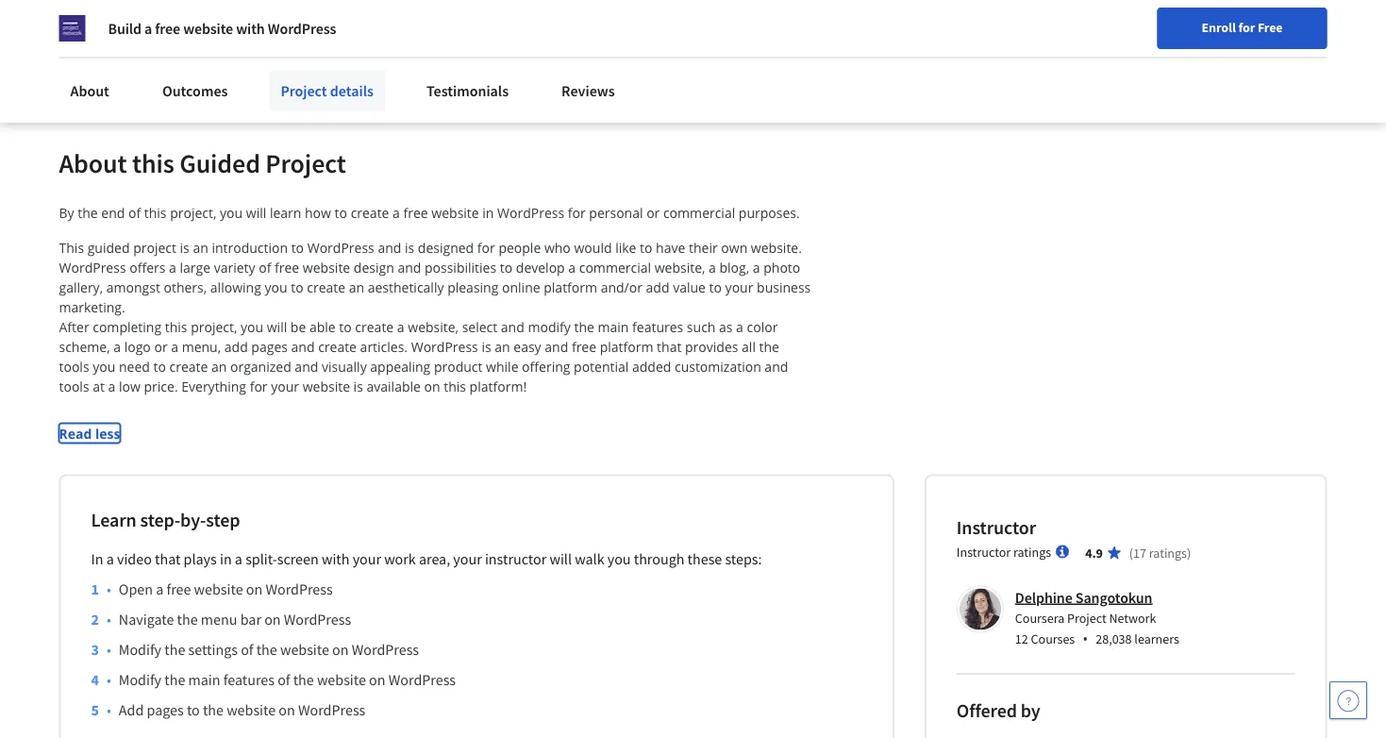 Task type: vqa. For each thing, say whether or not it's contained in the screenshot.
required.
no



Task type: describe. For each thing, give the bounding box(es) containing it.
a down their
[[709, 258, 716, 276]]

able
[[310, 318, 336, 336]]

free
[[1258, 19, 1283, 36]]

this up the project
[[144, 203, 167, 221]]

pages inside this guided project is an introduction to wordpress and is designed for people who would like to have their own website. wordpress offers a large variety of free website design and possibilities to develop a commercial website, a blog, a photo gallery, amongst others, allowing you to create an aesthetically pleasing online platform and/or add value to your business marketing. after completing this project, you will be able to create a website, select and modify the main features such as a color scheme, a logo or a menu, add pages and create articles. wordpress is an easy and free platform that provides all the tools you need to create an organized and visually appealing product while offering potential added customization and tools at a low price. everything for your website is available on this platform!
[[251, 337, 288, 355]]

split-
[[246, 550, 277, 569]]

amongst
[[106, 278, 160, 296]]

0 vertical spatial website,
[[655, 258, 706, 276]]

about link
[[59, 70, 121, 111]]

the up • modify the main features of the website on wordpress
[[257, 640, 277, 659]]

12
[[1016, 631, 1029, 648]]

organized
[[230, 357, 291, 375]]

job
[[368, 14, 389, 32]]

gain hands-on experience solving real-world job tasks
[[85, 14, 424, 32]]

gain
[[85, 14, 114, 32]]

is down select
[[482, 337, 492, 355]]

bar
[[240, 610, 261, 629]]

to down learn at the left of the page
[[291, 238, 304, 256]]

to right add
[[187, 701, 200, 720]]

color
[[747, 318, 778, 336]]

project details link
[[269, 70, 385, 111]]

allowing
[[210, 278, 261, 296]]

website down visually
[[303, 377, 350, 395]]

visually
[[322, 357, 367, 375]]

and down color
[[765, 357, 789, 375]]

delphine sangotokun image
[[960, 589, 1002, 630]]

for up would
[[568, 203, 586, 221]]

website up • modify the main features of the website on wordpress
[[280, 640, 329, 659]]

1 vertical spatial features
[[224, 671, 275, 690]]

free up "potential"
[[572, 337, 597, 355]]

or inside this guided project is an introduction to wordpress and is designed for people who would like to have their own website. wordpress offers a large variety of free website design and possibilities to develop a commercial website, a blog, a photo gallery, amongst others, allowing you to create an aesthetically pleasing online platform and/or add value to your business marketing. after completing this project, you will be able to create a website, select and modify the main features such as a color scheme, a logo or a menu, add pages and create articles. wordpress is an easy and free platform that provides all the tools you need to create an organized and visually appealing product while offering potential added customization and tools at a low price. everything for your website is available on this platform!
[[154, 337, 168, 355]]

and down world
[[327, 44, 351, 63]]

a up articles.
[[397, 318, 405, 336]]

learn
[[91, 508, 137, 531]]

guided
[[88, 238, 130, 256]]

outcomes link
[[151, 70, 239, 111]]

pleasing
[[448, 278, 499, 296]]

to down people
[[500, 258, 513, 276]]

a right at
[[108, 377, 116, 395]]

your down organized
[[271, 377, 299, 395]]

0 vertical spatial commercial
[[664, 203, 736, 221]]

the right "by"
[[78, 203, 98, 221]]

sangotokun
[[1076, 588, 1153, 607]]

a left menu,
[[171, 337, 178, 355]]

latest
[[255, 44, 290, 63]]

a left "logo"
[[114, 337, 121, 355]]

these
[[688, 550, 722, 569]]

plays
[[184, 550, 217, 569]]

• open a free website on wordpress
[[107, 580, 333, 599]]

the right modify at the top left of the page
[[574, 318, 595, 336]]

through
[[634, 550, 685, 569]]

• add pages to the website on wordpress
[[107, 701, 366, 720]]

network
[[1110, 610, 1157, 627]]

design
[[354, 258, 394, 276]]

logo
[[124, 337, 151, 355]]

a up design
[[393, 203, 400, 221]]

1 horizontal spatial with
[[322, 550, 350, 569]]

purposes.
[[739, 203, 800, 221]]

28,038
[[1096, 631, 1132, 648]]

large
[[180, 258, 211, 276]]

instructor for instructor ratings
[[957, 543, 1011, 560]]

add
[[119, 701, 144, 720]]

project, inside this guided project is an introduction to wordpress and is designed for people who would like to have their own website. wordpress offers a large variety of free website design and possibilities to develop a commercial website, a blog, a photo gallery, amongst others, allowing you to create an aesthetically pleasing online platform and/or add value to your business marketing. after completing this project, you will be able to create a website, select and modify the main features such as a color scheme, a logo or a menu, add pages and create articles. wordpress is an easy and free platform that provides all the tools you need to create an organized and visually appealing product while offering potential added customization and tools at a low price. everything for your website is available on this platform!
[[191, 318, 237, 336]]

platform!
[[470, 377, 527, 395]]

like
[[616, 238, 637, 256]]

project for delphine sangotokun coursera project network 12 courses • 28,038 learners
[[1068, 610, 1107, 627]]

build for build confidence using the latest tools and technologies
[[85, 44, 118, 63]]

offering
[[522, 357, 571, 375]]

low
[[119, 377, 141, 395]]

this
[[59, 238, 84, 256]]

of right end
[[128, 203, 141, 221]]

this guided project is an introduction to wordpress and is designed for people who would like to have their own website. wordpress offers a large variety of free website design and possibilities to develop a commercial website, a blog, a photo gallery, amongst others, allowing you to create an aesthetically pleasing online platform and/or add value to your business marketing. after completing this project, you will be able to create a website, select and modify the main features such as a color scheme, a logo or a menu, add pages and create articles. wordpress is an easy and free platform that provides all the tools you need to create an organized and visually appealing product while offering potential added customization and tools at a low price. everything for your website is available on this platform!
[[59, 238, 815, 395]]

create down menu,
[[169, 357, 208, 375]]

of down the 'bar'
[[241, 640, 253, 659]]

0 horizontal spatial website,
[[408, 318, 459, 336]]

0 vertical spatial or
[[647, 203, 660, 221]]

website down • modify the main features of the website on wordpress
[[227, 701, 276, 720]]

you up organized
[[241, 318, 263, 336]]

have
[[656, 238, 686, 256]]

to right 'value'
[[710, 278, 722, 296]]

to up price.
[[153, 357, 166, 375]]

your down blog,
[[726, 278, 754, 296]]

be
[[291, 318, 306, 336]]

a right open
[[156, 580, 164, 599]]

create up articles.
[[355, 318, 394, 336]]

about for about this guided project
[[59, 146, 127, 179]]

is left designed
[[405, 238, 415, 256]]

solving
[[252, 14, 297, 32]]

an down design
[[349, 278, 364, 296]]

0 vertical spatial project
[[281, 81, 327, 100]]

by-
[[180, 508, 206, 531]]

a right the in
[[106, 550, 114, 569]]

free down the plays
[[167, 580, 191, 599]]

and down modify at the top left of the page
[[545, 337, 569, 355]]

for inside enroll for free button
[[1239, 19, 1256, 36]]

the right 'using' at left top
[[231, 44, 252, 63]]

for up possibilities
[[478, 238, 495, 256]]

how
[[305, 203, 331, 221]]

• modify the settings of the website on wordpress
[[107, 640, 419, 659]]

at
[[93, 377, 105, 395]]

to right like
[[640, 238, 653, 256]]

0 horizontal spatial add
[[224, 337, 248, 355]]

coursera image
[[23, 15, 143, 46]]

you right allowing
[[265, 278, 288, 296]]

aesthetically
[[368, 278, 444, 296]]

about this guided project
[[59, 146, 346, 179]]

in a video that plays in a split-screen with your work area, your instructor will walk you through these steps:
[[91, 550, 762, 569]]

offered
[[957, 699, 1018, 723]]

step-
[[140, 508, 180, 531]]

the down settings
[[203, 701, 224, 720]]

( 17 ratings )
[[1130, 544, 1192, 561]]

project
[[133, 238, 176, 256]]

that inside this guided project is an introduction to wordpress and is designed for people who would like to have their own website. wordpress offers a large variety of free website design and possibilities to develop a commercial website, a blog, a photo gallery, amongst others, allowing you to create an aesthetically pleasing online platform and/or add value to your business marketing. after completing this project, you will be able to create a website, select and modify the main features such as a color scheme, a logo or a menu, add pages and create articles. wordpress is an easy and free platform that provides all the tools you need to create an organized and visually appealing product while offering potential added customization and tools at a low price. everything for your website is available on this platform!
[[657, 337, 682, 355]]

navigate
[[119, 610, 174, 629]]

• for • navigate the menu bar on wordpress
[[107, 610, 111, 629]]

help center image
[[1338, 689, 1360, 712]]

• modify the main features of the website on wordpress
[[107, 671, 456, 690]]

2 vertical spatial tools
[[59, 377, 89, 395]]

others,
[[164, 278, 207, 296]]

create up able
[[307, 278, 346, 296]]

learners
[[1135, 631, 1180, 648]]

open
[[119, 580, 153, 599]]

reviews link
[[550, 70, 626, 111]]

0 horizontal spatial main
[[188, 671, 220, 690]]

the left menu
[[177, 610, 198, 629]]

free up designed
[[404, 203, 428, 221]]

and up easy
[[501, 318, 525, 336]]

enroll
[[1202, 19, 1237, 36]]

1 vertical spatial platform
[[600, 337, 654, 355]]

offers
[[130, 258, 166, 276]]

create right how
[[351, 203, 389, 221]]

to right able
[[339, 318, 352, 336]]

who
[[545, 238, 571, 256]]

project for about this guided project
[[266, 146, 346, 179]]

0 vertical spatial add
[[646, 278, 670, 296]]

a up confidence
[[145, 19, 152, 38]]

a right blog,
[[753, 258, 761, 276]]

modify
[[528, 318, 571, 336]]

steps:
[[725, 550, 762, 569]]

website down • modify the settings of the website on wordpress
[[317, 671, 366, 690]]

coursera project network image
[[59, 15, 85, 42]]

potential
[[574, 357, 629, 375]]

you up at
[[93, 357, 115, 375]]

0 horizontal spatial pages
[[147, 701, 184, 720]]

would
[[574, 238, 612, 256]]

features inside this guided project is an introduction to wordpress and is designed for people who would like to have their own website. wordpress offers a large variety of free website design and possibilities to develop a commercial website, a blog, a photo gallery, amongst others, allowing you to create an aesthetically pleasing online platform and/or add value to your business marketing. after completing this project, you will be able to create a website, select and modify the main features such as a color scheme, a logo or a menu, add pages and create articles. wordpress is an easy and free platform that provides all the tools you need to create an organized and visually appealing product while offering potential added customization and tools at a low price. everything for your website is available on this platform!
[[633, 318, 684, 336]]

introduction
[[212, 238, 288, 256]]

build a free website with wordpress
[[108, 19, 336, 38]]

courses
[[1031, 631, 1076, 648]]

online
[[502, 278, 541, 296]]

website up 'using' at left top
[[183, 19, 233, 38]]

commercial inside this guided project is an introduction to wordpress and is designed for people who would like to have their own website. wordpress offers a large variety of free website design and possibilities to develop a commercial website, a blog, a photo gallery, amongst others, allowing you to create an aesthetically pleasing online platform and/or add value to your business marketing. after completing this project, you will be able to create a website, select and modify the main features such as a color scheme, a logo or a menu, add pages and create articles. wordpress is an easy and free platform that provides all the tools you need to create an organized and visually appealing product while offering potential added customization and tools at a low price. everything for your website is available on this platform!
[[579, 258, 651, 276]]

free down introduction
[[275, 258, 299, 276]]

price.
[[144, 377, 178, 395]]



Task type: locate. For each thing, give the bounding box(es) containing it.
ratings up delphine
[[1014, 543, 1052, 560]]

personal
[[589, 203, 643, 221]]

the down navigate
[[165, 671, 185, 690]]

or
[[647, 203, 660, 221], [154, 337, 168, 355]]

for left "free"
[[1239, 19, 1256, 36]]

by
[[59, 203, 74, 221]]

their
[[689, 238, 718, 256]]

added
[[632, 357, 672, 375]]

1 horizontal spatial add
[[646, 278, 670, 296]]

the
[[231, 44, 252, 63], [78, 203, 98, 221], [574, 318, 595, 336], [760, 337, 780, 355], [177, 610, 198, 629], [165, 640, 185, 659], [257, 640, 277, 659], [165, 671, 185, 690], [293, 671, 314, 690], [203, 701, 224, 720]]

read less button
[[59, 423, 120, 443]]

screen
[[277, 550, 319, 569]]

free
[[155, 19, 180, 38], [404, 203, 428, 221], [275, 258, 299, 276], [572, 337, 597, 355], [167, 580, 191, 599]]

read
[[59, 424, 92, 442]]

the right all
[[760, 337, 780, 355]]

website.
[[751, 238, 802, 256]]

need
[[119, 357, 150, 375]]

1 vertical spatial about
[[59, 146, 127, 179]]

0 horizontal spatial features
[[224, 671, 275, 690]]

1 vertical spatial tools
[[59, 357, 89, 375]]

instructor for instructor
[[957, 515, 1037, 539]]

end
[[101, 203, 125, 221]]

ratings
[[1014, 543, 1052, 560], [1150, 544, 1188, 561]]

gallery,
[[59, 278, 103, 296]]

to
[[335, 203, 347, 221], [291, 238, 304, 256], [640, 238, 653, 256], [500, 258, 513, 276], [291, 278, 304, 296], [710, 278, 722, 296], [339, 318, 352, 336], [153, 357, 166, 375], [187, 701, 200, 720]]

1 horizontal spatial or
[[647, 203, 660, 221]]

modify
[[119, 640, 162, 659], [119, 671, 162, 690]]

1 horizontal spatial pages
[[251, 337, 288, 355]]

project inside delphine sangotokun coursera project network 12 courses • 28,038 learners
[[1068, 610, 1107, 627]]

• for • modify the settings of the website on wordpress
[[107, 640, 111, 659]]

tools left at
[[59, 377, 89, 395]]

free up confidence
[[155, 19, 180, 38]]

0 vertical spatial with
[[236, 19, 265, 38]]

commercial up and/or
[[579, 258, 651, 276]]

website up designed
[[432, 203, 479, 221]]

read less
[[59, 424, 120, 442]]

platform up added
[[600, 337, 654, 355]]

0 horizontal spatial in
[[220, 550, 232, 569]]

features up added
[[633, 318, 684, 336]]

variety
[[214, 258, 255, 276]]

0 vertical spatial project,
[[170, 203, 217, 221]]

17
[[1134, 544, 1147, 561]]

features up "• add pages to the website on wordpress" at the left of the page
[[224, 671, 275, 690]]

that left the plays
[[155, 550, 181, 569]]

your left work
[[353, 550, 381, 569]]

• for • add pages to the website on wordpress
[[107, 701, 111, 720]]

add up organized
[[224, 337, 248, 355]]

and up aesthetically
[[398, 258, 421, 276]]

• for • open a free website on wordpress
[[107, 580, 111, 599]]

by
[[1021, 699, 1041, 723]]

instructor up delphine sangotokun image
[[957, 543, 1011, 560]]

project, down about this guided project on the left
[[170, 203, 217, 221]]

of down introduction
[[259, 258, 271, 276]]

0 vertical spatial features
[[633, 318, 684, 336]]

learn
[[270, 203, 302, 221]]

website, left select
[[408, 318, 459, 336]]

0 horizontal spatial platform
[[544, 278, 598, 296]]

a right as
[[736, 318, 744, 336]]

of down • modify the settings of the website on wordpress
[[278, 671, 290, 690]]

in
[[483, 203, 494, 221], [220, 550, 232, 569]]

completing
[[93, 318, 162, 336]]

1 horizontal spatial ratings
[[1150, 544, 1188, 561]]

website
[[183, 19, 233, 38], [432, 203, 479, 221], [303, 258, 350, 276], [303, 377, 350, 395], [194, 580, 243, 599], [280, 640, 329, 659], [317, 671, 366, 690], [227, 701, 276, 720]]

settings
[[188, 640, 238, 659]]

modify for modify the settings of the website on wordpress
[[119, 640, 162, 659]]

website up menu
[[194, 580, 243, 599]]

and left visually
[[295, 357, 318, 375]]

with up build confidence using the latest tools and technologies
[[236, 19, 265, 38]]

•
[[107, 580, 111, 599], [107, 610, 111, 629], [1083, 629, 1089, 649], [107, 640, 111, 659], [107, 671, 111, 690], [107, 701, 111, 720]]

develop
[[516, 258, 565, 276]]

experience
[[180, 14, 249, 32]]

1 modify from the top
[[119, 640, 162, 659]]

pages up organized
[[251, 337, 288, 355]]

1 instructor from the top
[[957, 515, 1037, 539]]

easy
[[514, 337, 542, 355]]

2 modify from the top
[[119, 671, 162, 690]]

will inside this guided project is an introduction to wordpress and is designed for people who would like to have their own website. wordpress offers a large variety of free website design and possibilities to develop a commercial website, a blog, a photo gallery, amongst others, allowing you to create an aesthetically pleasing online platform and/or add value to your business marketing. after completing this project, you will be able to create a website, select and modify the main features such as a color scheme, a logo or a menu, add pages and create articles. wordpress is an easy and free platform that provides all the tools you need to create an organized and visually appealing product while offering potential added customization and tools at a low price. everything for your website is available on this platform!
[[267, 318, 287, 336]]

2 vertical spatial will
[[550, 550, 572, 569]]

this left guided
[[132, 146, 174, 179]]

menu item
[[991, 19, 1112, 80]]

modify down navigate
[[119, 640, 162, 659]]

with right screen
[[322, 550, 350, 569]]

1 vertical spatial with
[[322, 550, 350, 569]]

select
[[462, 318, 498, 336]]

wordpress
[[268, 19, 336, 38], [498, 203, 565, 221], [307, 238, 375, 256], [59, 258, 126, 276], [411, 337, 478, 355], [266, 580, 333, 599], [284, 610, 351, 629], [352, 640, 419, 659], [389, 671, 456, 690], [298, 701, 366, 720]]

an up while
[[495, 337, 510, 355]]

0 horizontal spatial commercial
[[579, 258, 651, 276]]

0 vertical spatial platform
[[544, 278, 598, 296]]

1 vertical spatial that
[[155, 550, 181, 569]]

technologies
[[354, 44, 436, 63]]

to up be
[[291, 278, 304, 296]]

1 vertical spatial modify
[[119, 671, 162, 690]]

project
[[281, 81, 327, 100], [266, 146, 346, 179], [1068, 610, 1107, 627]]

your right area,
[[454, 550, 482, 569]]

about inside the about link
[[70, 81, 109, 100]]

1 horizontal spatial commercial
[[664, 203, 736, 221]]

articles.
[[360, 337, 408, 355]]

1 vertical spatial project
[[266, 146, 346, 179]]

build for build a free website with wordpress
[[108, 19, 142, 38]]

1 vertical spatial will
[[267, 318, 287, 336]]

1 horizontal spatial in
[[483, 203, 494, 221]]

walk
[[575, 550, 605, 569]]

1 horizontal spatial that
[[657, 337, 682, 355]]

the left settings
[[165, 640, 185, 659]]

0 vertical spatial that
[[657, 337, 682, 355]]

and/or
[[601, 278, 643, 296]]

this up menu,
[[165, 318, 187, 336]]

commercial up their
[[664, 203, 736, 221]]

enroll for free button
[[1158, 8, 1328, 49]]

you up introduction
[[220, 203, 243, 221]]

instructor up instructor ratings
[[957, 515, 1037, 539]]

or right personal
[[647, 203, 660, 221]]

main down and/or
[[598, 318, 629, 336]]

1 vertical spatial project,
[[191, 318, 237, 336]]

a left split-
[[235, 550, 243, 569]]

photo
[[764, 258, 801, 276]]

0 vertical spatial pages
[[251, 337, 288, 355]]

for
[[1239, 19, 1256, 36], [568, 203, 586, 221], [478, 238, 495, 256], [250, 377, 268, 395]]

for down organized
[[250, 377, 268, 395]]

by the end of this project, you will learn how to create a free website in wordpress for personal or commercial purposes.
[[59, 203, 804, 221]]

reviews
[[562, 81, 615, 100]]

an up large on the top left of page
[[193, 238, 208, 256]]

)
[[1188, 544, 1192, 561]]

details
[[330, 81, 374, 100]]

as
[[719, 318, 733, 336]]

such
[[687, 318, 716, 336]]

is down visually
[[354, 377, 363, 395]]

of inside this guided project is an introduction to wordpress and is designed for people who would like to have their own website. wordpress offers a large variety of free website design and possibilities to develop a commercial website, a blog, a photo gallery, amongst others, allowing you to create an aesthetically pleasing online platform and/or add value to your business marketing. after completing this project, you will be able to create a website, select and modify the main features such as a color scheme, a logo or a menu, add pages and create articles. wordpress is an easy and free platform that provides all the tools you need to create an organized and visually appealing product while offering potential added customization and tools at a low price. everything for your website is available on this platform!
[[259, 258, 271, 276]]

a left large on the top left of page
[[169, 258, 176, 276]]

build confidence using the latest tools and technologies
[[85, 44, 436, 63]]

1 horizontal spatial main
[[598, 318, 629, 336]]

1 vertical spatial website,
[[408, 318, 459, 336]]

the down • modify the settings of the website on wordpress
[[293, 671, 314, 690]]

0 vertical spatial in
[[483, 203, 494, 221]]

main inside this guided project is an introduction to wordpress and is designed for people who would like to have their own website. wordpress offers a large variety of free website design and possibilities to develop a commercial website, a blog, a photo gallery, amongst others, allowing you to create an aesthetically pleasing online platform and/or add value to your business marketing. after completing this project, you will be able to create a website, select and modify the main features such as a color scheme, a logo or a menu, add pages and create articles. wordpress is an easy and free platform that provides all the tools you need to create an organized and visually appealing product while offering potential added customization and tools at a low price. everything for your website is available on this platform!
[[598, 318, 629, 336]]

0 vertical spatial modify
[[119, 640, 162, 659]]

video
[[117, 550, 152, 569]]

0 vertical spatial about
[[70, 81, 109, 100]]

and up design
[[378, 238, 402, 256]]

will left learn at the left of the page
[[246, 203, 266, 221]]

create up visually
[[318, 337, 357, 355]]

instructor ratings
[[957, 543, 1052, 560]]

0 vertical spatial tools
[[293, 44, 324, 63]]

1 vertical spatial in
[[220, 550, 232, 569]]

to right how
[[335, 203, 347, 221]]

4.9
[[1086, 544, 1103, 561]]

project left details
[[281, 81, 327, 100]]

step
[[206, 508, 240, 531]]

an up everything
[[211, 357, 227, 375]]

and down be
[[291, 337, 315, 355]]

0 horizontal spatial that
[[155, 550, 181, 569]]

2 vertical spatial project
[[1068, 610, 1107, 627]]

1 horizontal spatial platform
[[600, 337, 654, 355]]

0 vertical spatial build
[[108, 19, 142, 38]]

this
[[132, 146, 174, 179], [144, 203, 167, 221], [165, 318, 187, 336], [444, 377, 466, 395]]

• for • modify the main features of the website on wordpress
[[107, 671, 111, 690]]

using
[[194, 44, 228, 63]]

you
[[220, 203, 243, 221], [265, 278, 288, 296], [241, 318, 263, 336], [93, 357, 115, 375], [608, 550, 631, 569]]

appealing
[[370, 357, 431, 375]]

you right walk
[[608, 550, 631, 569]]

project,
[[170, 203, 217, 221], [191, 318, 237, 336]]

website left design
[[303, 258, 350, 276]]

in
[[91, 550, 103, 569]]

1 vertical spatial commercial
[[579, 258, 651, 276]]

people
[[499, 238, 541, 256]]

add left 'value'
[[646, 278, 670, 296]]

1 vertical spatial main
[[188, 671, 220, 690]]

your
[[726, 278, 754, 296], [271, 377, 299, 395], [353, 550, 381, 569], [454, 550, 482, 569]]

modify for modify the main features of the website on wordpress
[[119, 671, 162, 690]]

delphine sangotokun link
[[1016, 588, 1153, 607]]

provides
[[685, 337, 739, 355]]

about down coursera image
[[70, 81, 109, 100]]

0 horizontal spatial with
[[236, 19, 265, 38]]

main
[[598, 318, 629, 336], [188, 671, 220, 690]]

tools
[[293, 44, 324, 63], [59, 357, 89, 375], [59, 377, 89, 395]]

ratings right 17
[[1150, 544, 1188, 561]]

on inside this guided project is an introduction to wordpress and is designed for people who would like to have their own website. wordpress offers a large variety of free website design and possibilities to develop a commercial website, a blog, a photo gallery, amongst others, allowing you to create an aesthetically pleasing online platform and/or add value to your business marketing. after completing this project, you will be able to create a website, select and modify the main features such as a color scheme, a logo or a menu, add pages and create articles. wordpress is an easy and free platform that provides all the tools you need to create an organized and visually appealing product while offering potential added customization and tools at a low price. everything for your website is available on this platform!
[[424, 377, 440, 395]]

1 vertical spatial pages
[[147, 701, 184, 720]]

will left walk
[[550, 550, 572, 569]]

0 horizontal spatial ratings
[[1014, 543, 1052, 560]]

0 horizontal spatial or
[[154, 337, 168, 355]]

confidence
[[122, 44, 191, 63]]

this down the product
[[444, 377, 466, 395]]

menu
[[201, 610, 237, 629]]

main down settings
[[188, 671, 220, 690]]

tasks
[[392, 14, 424, 32]]

add
[[646, 278, 670, 296], [224, 337, 248, 355]]

1 vertical spatial add
[[224, 337, 248, 355]]

0 vertical spatial instructor
[[957, 515, 1037, 539]]

about for about
[[70, 81, 109, 100]]

testimonials
[[427, 81, 509, 100]]

1 horizontal spatial website,
[[655, 258, 706, 276]]

designed
[[418, 238, 474, 256]]

in up possibilities
[[483, 203, 494, 221]]

business
[[757, 278, 811, 296]]

• inside delphine sangotokun coursera project network 12 courses • 28,038 learners
[[1083, 629, 1089, 649]]

guided
[[180, 146, 260, 179]]

or right "logo"
[[154, 337, 168, 355]]

product
[[434, 357, 483, 375]]

marketing.
[[59, 298, 125, 316]]

a down who
[[569, 258, 576, 276]]

1 horizontal spatial features
[[633, 318, 684, 336]]

None search field
[[269, 12, 618, 50]]

2 instructor from the top
[[957, 543, 1011, 560]]

0 vertical spatial main
[[598, 318, 629, 336]]

delphine sangotokun coursera project network 12 courses • 28,038 learners
[[1016, 588, 1180, 649]]

features
[[633, 318, 684, 336], [224, 671, 275, 690]]

1 vertical spatial or
[[154, 337, 168, 355]]

tools down real-
[[293, 44, 324, 63]]

1 vertical spatial build
[[85, 44, 118, 63]]

1 vertical spatial instructor
[[957, 543, 1011, 560]]

pages
[[251, 337, 288, 355], [147, 701, 184, 720]]

testimonials link
[[415, 70, 520, 111]]

that up added
[[657, 337, 682, 355]]

0 vertical spatial will
[[246, 203, 266, 221]]

is up large on the top left of page
[[180, 238, 190, 256]]

blog,
[[720, 258, 750, 276]]



